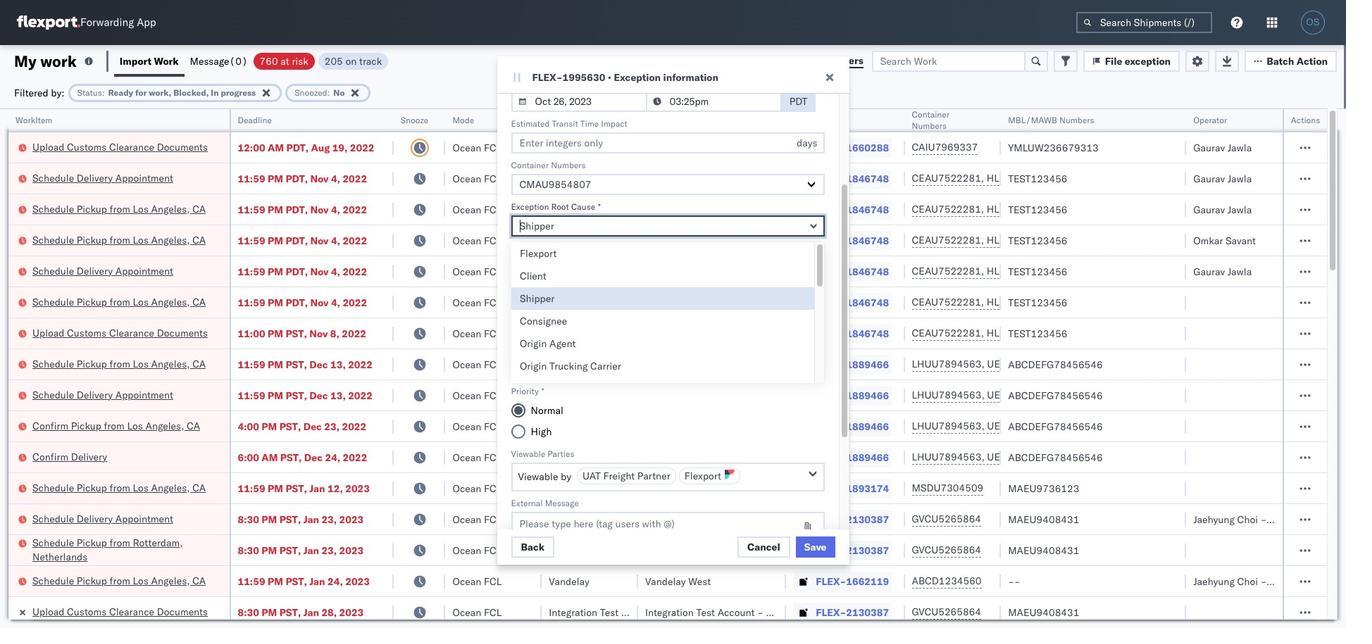 Task type: locate. For each thing, give the bounding box(es) containing it.
ceau7522281, for 2nd "schedule delivery appointment" link from the top
[[912, 265, 984, 278]]

1 lhuu7894563, uetu5238478 from the top
[[912, 358, 1056, 371]]

1 2130387 from the top
[[846, 513, 889, 526]]

7 fcl from the top
[[484, 327, 502, 340]]

schedule for 6th schedule pickup from los angeles, ca link
[[32, 575, 74, 587]]

2 vertical spatial upload customs clearance documents
[[32, 606, 208, 618]]

2 schedule delivery appointment link from the top
[[32, 264, 173, 278]]

demo down the time
[[588, 141, 615, 154]]

flex-2130387
[[816, 513, 889, 526], [816, 544, 889, 557], [816, 606, 889, 619]]

schedule delivery appointment link
[[32, 171, 173, 185], [32, 264, 173, 278], [32, 388, 173, 402], [32, 512, 173, 526]]

5 fcl from the top
[[484, 265, 502, 278]]

import
[[120, 55, 152, 67]]

1 vertical spatial confirm
[[32, 451, 68, 463]]

message up in
[[190, 55, 229, 67]]

1 vertical spatial container
[[511, 160, 549, 170]]

0 vertical spatial 11:59 pm pst, dec 13, 2022
[[238, 358, 373, 371]]

message down by
[[545, 498, 579, 509]]

2 vertical spatial maeu9408431
[[1008, 606, 1080, 619]]

app
[[137, 16, 156, 29]]

ceau7522281, for "schedule delivery appointment" link associated with flex-1846748
[[912, 172, 984, 185]]

0 vertical spatial viewable
[[511, 449, 545, 459]]

los inside "link"
[[127, 420, 143, 432]]

abcdefg78456546 for schedule delivery appointment
[[1008, 389, 1103, 402]]

flex-1660288 button
[[793, 138, 892, 157], [793, 138, 892, 157]]

hlxu8034992 for 3rd schedule pickup from los angeles, ca link
[[1062, 296, 1131, 309]]

0 vertical spatial *
[[598, 201, 601, 212]]

customs for upload customs clearance documents link associated with first upload customs clearance documents button
[[67, 141, 107, 153]]

4 abcdefg78456546 from the top
[[1008, 451, 1103, 464]]

schedule for schedule pickup from rotterdam, netherlands link
[[32, 536, 74, 549]]

7 11:59 from the top
[[238, 389, 265, 402]]

0 vertical spatial lagerfeld
[[787, 513, 829, 526]]

clearance for first upload customs clearance documents button
[[109, 141, 154, 153]]

3 test123456 from the top
[[1008, 234, 1068, 247]]

numbers for mbl/mawb numbers button
[[1060, 115, 1094, 125]]

angeles, for 1st schedule pickup from los angeles, ca link from the top of the page
[[151, 203, 190, 215]]

my work
[[14, 51, 77, 71]]

2 flexport demo consignee from the top
[[549, 482, 664, 495]]

4 11:59 from the top
[[238, 265, 265, 278]]

origin right 1
[[520, 360, 547, 373]]

* right priority
[[542, 386, 544, 397]]

am right "6:00"
[[262, 451, 278, 464]]

1 vertical spatial documents
[[157, 327, 208, 339]]

0 vertical spatial client
[[549, 115, 572, 125]]

flex-1846748 button
[[793, 169, 892, 188], [793, 169, 892, 188], [793, 200, 892, 219], [793, 200, 892, 219], [793, 231, 892, 250], [793, 231, 892, 250], [793, 262, 892, 281], [793, 262, 892, 281], [793, 293, 892, 312], [793, 293, 892, 312], [793, 324, 892, 343], [793, 324, 892, 343]]

0 vertical spatial account
[[718, 513, 755, 526]]

1 upload customs clearance documents from the top
[[32, 141, 208, 153]]

demo right by
[[588, 482, 615, 495]]

high
[[531, 426, 552, 438]]

origin right choi
[[1291, 513, 1318, 526]]

client inside button
[[549, 115, 572, 125]]

flexport up the shipper in the left of the page
[[520, 247, 556, 260]]

2130387 down 1662119
[[846, 606, 889, 619]]

parties
[[548, 449, 575, 459]]

pst, up 6:00 am pst, dec 24, 2022 on the bottom of page
[[279, 420, 301, 433]]

numbers inside container numbers
[[912, 120, 947, 131]]

2 integration test account - karl lagerfeld from the top
[[645, 544, 829, 557]]

client
[[549, 115, 572, 125], [520, 270, 546, 283]]

10 resize handle column header from the left
[[1266, 109, 1283, 628]]

lagerfeld down flex-1662119
[[787, 606, 829, 619]]

and
[[593, 276, 610, 289]]

to inside "button"
[[712, 276, 721, 289]]

1 vertical spatial upload customs clearance documents link
[[32, 326, 208, 340]]

-- right abcd1234560
[[1008, 575, 1021, 588]]

11 resize handle column header from the left
[[1310, 109, 1327, 628]]

viewable down viewable parties
[[518, 471, 558, 483]]

forwarding app
[[80, 16, 156, 29]]

0 vertical spatial integration
[[645, 513, 694, 526]]

1 vertical spatial flex-2130387
[[816, 544, 889, 557]]

1 uetu5238478 from the top
[[987, 358, 1056, 371]]

11 ocean fcl from the top
[[453, 451, 502, 464]]

1 vertical spatial 13,
[[330, 389, 346, 402]]

appointment for flex-2130387
[[115, 513, 173, 525]]

: left no
[[327, 87, 330, 98]]

1 vertical spatial 11:59 pm pst, dec 13, 2022
[[238, 389, 373, 402]]

dec down 11:00 pm pst, nov 8, 2022
[[310, 358, 328, 371]]

karl down cancel button on the bottom right of the page
[[766, 606, 784, 619]]

pst, down 11:59 pm pst, jan 24, 2023
[[279, 606, 301, 619]]

progress
[[221, 87, 256, 98]]

1 vertical spatial gvcu5265864
[[912, 544, 981, 557]]

0 vertical spatial container numbers
[[912, 109, 950, 131]]

attach
[[511, 243, 537, 254]]

deadline button
[[231, 112, 380, 126]]

los
[[133, 203, 149, 215], [133, 234, 149, 246], [133, 296, 149, 308], [133, 358, 149, 370], [127, 420, 143, 432], [133, 482, 149, 494], [133, 575, 149, 587]]

schedule delivery appointment link for flex-1846748
[[32, 171, 173, 185]]

1 vertical spatial client
[[520, 270, 546, 283]]

test123456
[[1008, 172, 1068, 185], [1008, 203, 1068, 216], [1008, 234, 1068, 247], [1008, 265, 1068, 278], [1008, 296, 1068, 309], [1008, 327, 1068, 340]]

2 vertical spatial documents
[[157, 606, 208, 618]]

upload
[[724, 276, 756, 289]]

angeles, inside "link"
[[145, 420, 184, 432]]

23, up 11:59 pm pst, jan 24, 2023
[[322, 544, 337, 557]]

time
[[649, 368, 669, 381]]

2 vertical spatial clearance
[[109, 606, 154, 618]]

karl
[[766, 513, 784, 526], [766, 544, 784, 557], [766, 606, 784, 619]]

3 upload from the top
[[32, 606, 64, 618]]

consignee inside list box
[[520, 315, 567, 328]]

1 flex-1889466 from the top
[[816, 358, 889, 371]]

customs for 3rd upload customs clearance documents link from the top of the page
[[67, 606, 107, 618]]

confirm inside button
[[32, 451, 68, 463]]

4 test123456 from the top
[[1008, 265, 1068, 278]]

resize handle column header for client name
[[621, 109, 638, 628]]

0 vertical spatial flexport demo consignee
[[549, 141, 664, 154]]

*
[[598, 201, 601, 212], [542, 386, 544, 397]]

0 vertical spatial documents
[[157, 141, 208, 153]]

jan up "28,"
[[310, 575, 325, 588]]

2 demo from the top
[[588, 482, 615, 495]]

: for snoozed
[[327, 87, 330, 98]]

1662119
[[846, 575, 889, 588]]

confirm inside "link"
[[32, 420, 68, 432]]

1 horizontal spatial container numbers
[[912, 109, 950, 131]]

dec up 11:59 pm pst, jan 12, 2023
[[304, 451, 323, 464]]

caiu7969337
[[912, 141, 978, 154]]

2 ocean fcl from the top
[[453, 172, 502, 185]]

agent
[[549, 337, 576, 350], [594, 383, 620, 395], [1320, 513, 1346, 526]]

jan up 11:59 pm pst, jan 24, 2023
[[303, 544, 319, 557]]

11 schedule from the top
[[32, 575, 74, 587]]

schedule for 1st schedule pickup from los angeles, ca link from the top of the page
[[32, 203, 74, 215]]

lagerfeld up save
[[787, 513, 829, 526]]

ceau7522281, hlxu6269489, hlxu8034992 for 2nd "schedule delivery appointment" link from the top
[[912, 265, 1131, 278]]

1 gaurav jawla from the top
[[1194, 141, 1252, 154]]

Please type here (tag users with @) text field
[[511, 512, 825, 578]]

1 horizontal spatial client
[[549, 115, 572, 125]]

2 flex-1846748 from the top
[[816, 203, 889, 216]]

clearance
[[109, 141, 154, 153], [109, 327, 154, 339], [109, 606, 154, 618]]

3 schedule delivery appointment from the top
[[32, 389, 173, 401]]

container
[[912, 109, 950, 120], [511, 160, 549, 170]]

5 11:59 pm pdt, nov 4, 2022 from the top
[[238, 296, 367, 309]]

1 vertical spatial karl
[[766, 544, 784, 557]]

pst, up 8:30 pm pst, jan 28, 2023
[[286, 575, 307, 588]]

3 flex-1889466 from the top
[[816, 420, 889, 433]]

1 vertical spatial upload customs clearance documents button
[[32, 326, 208, 341]]

schedule delivery appointment link for flex-1889466
[[32, 388, 173, 402]]

24, up 12,
[[325, 451, 340, 464]]

13, up 4:00 pm pst, dec 23, 2022
[[330, 389, 346, 402]]

2 11:59 from the top
[[238, 203, 265, 216]]

1 vertical spatial 8:30
[[238, 544, 259, 557]]

4 schedule pickup from los angeles, ca button from the top
[[32, 357, 206, 372]]

appointment for flex-1889466
[[115, 389, 173, 401]]

1 flex-2130387 from the top
[[816, 513, 889, 526]]

0 vertical spatial 2130387
[[846, 513, 889, 526]]

4 schedule delivery appointment from the top
[[32, 513, 173, 525]]

0 horizontal spatial :
[[102, 87, 105, 98]]

schedule pickup from los angeles, ca for 3rd schedule pickup from los angeles, ca link
[[32, 296, 206, 308]]

1 vertical spatial to
[[712, 276, 721, 289]]

origin for origin trucking carrier
[[520, 360, 547, 373]]

container inside button
[[912, 109, 950, 120]]

angeles, for second schedule pickup from los angeles, ca link from the bottom of the page
[[151, 482, 190, 494]]

delivery inside button
[[71, 451, 107, 463]]

2 schedule from the top
[[32, 203, 74, 215]]

ceau7522281, for second schedule pickup from los angeles, ca link
[[912, 234, 984, 247]]

hlxu8034992
[[1062, 172, 1131, 185], [1062, 203, 1131, 216], [1062, 234, 1131, 247], [1062, 265, 1131, 278], [1062, 296, 1131, 309], [1062, 327, 1131, 340]]

0 vertical spatial 23,
[[324, 420, 340, 433]]

cancel button
[[738, 537, 790, 558]]

1 vertical spatial flexport demo consignee
[[549, 482, 664, 495]]

track
[[359, 55, 382, 67]]

7 ocean fcl from the top
[[453, 327, 502, 340]]

ca for 1st schedule pickup from los angeles, ca button from the bottom of the page
[[192, 575, 206, 587]]

gvcu5265864 down abcd1234560
[[912, 606, 981, 619]]

6 ceau7522281, from the top
[[912, 327, 984, 340]]

4 uetu5238478 from the top
[[987, 451, 1056, 464]]

1 lagerfeld from the top
[[787, 513, 829, 526]]

2 11:59 pm pdt, nov 4, 2022 from the top
[[238, 203, 367, 216]]

0 horizontal spatial exception
[[511, 201, 549, 212]]

1 horizontal spatial container
[[912, 109, 950, 120]]

by
[[561, 471, 571, 483]]

ceau7522281, hlxu6269489, hlxu8034992
[[912, 172, 1131, 185], [912, 203, 1131, 216], [912, 234, 1131, 247], [912, 265, 1131, 278], [912, 296, 1131, 309], [912, 327, 1131, 340]]

2 vertical spatial account
[[718, 606, 755, 619]]

4 schedule delivery appointment link from the top
[[32, 512, 173, 526]]

1 8:30 from the top
[[238, 513, 259, 526]]

2 documents from the top
[[157, 327, 208, 339]]

hlxu6269489, for second schedule pickup from los angeles, ca link
[[987, 234, 1059, 247]]

client left the name
[[549, 115, 572, 125]]

8 11:59 from the top
[[238, 482, 265, 495]]

760
[[260, 55, 278, 67]]

integration up vandelay west
[[645, 544, 694, 557]]

hlxu8034992 for 2nd "schedule delivery appointment" link from the top
[[1062, 265, 1131, 278]]

11:59 for second schedule pickup from los angeles, ca link
[[238, 234, 265, 247]]

2 vertical spatial integration
[[645, 606, 694, 619]]

13, down 8, at the bottom of page
[[330, 358, 346, 371]]

0 vertical spatial to
[[787, 54, 797, 67]]

1 horizontal spatial vandelay
[[645, 575, 686, 588]]

2023
[[345, 482, 370, 495], [339, 513, 364, 526], [339, 544, 364, 557], [345, 575, 370, 588], [339, 606, 364, 619]]

container up cmau9854807
[[511, 160, 549, 170]]

a
[[636, 276, 641, 289]]

flex-
[[532, 71, 563, 84], [816, 141, 846, 154], [816, 172, 846, 185], [816, 203, 846, 216], [816, 234, 846, 247], [816, 265, 846, 278], [816, 296, 846, 309], [816, 327, 846, 340], [816, 358, 846, 371], [816, 389, 846, 402], [816, 420, 846, 433], [816, 451, 846, 464], [816, 482, 846, 495], [816, 513, 846, 526], [816, 544, 846, 557], [816, 575, 846, 588], [816, 606, 846, 619]]

2 upload customs clearance documents from the top
[[32, 327, 208, 339]]

2 vertical spatial 23,
[[322, 544, 337, 557]]

3 schedule from the top
[[32, 234, 74, 246]]

4 schedule from the top
[[32, 265, 74, 277]]

flexport right partner at the left
[[685, 470, 721, 483]]

24, for 2022
[[325, 451, 340, 464]]

0 horizontal spatial client
[[520, 270, 546, 283]]

uat
[[583, 470, 601, 483]]

exception left root at left
[[511, 201, 549, 212]]

0 horizontal spatial --
[[645, 141, 658, 154]]

account
[[718, 513, 755, 526], [718, 544, 755, 557], [718, 606, 755, 619]]

4 ocean fcl from the top
[[453, 234, 502, 247]]

ca inside "link"
[[187, 420, 200, 432]]

upload customs clearance documents
[[32, 141, 208, 153], [32, 327, 208, 339], [32, 606, 208, 618]]

list box
[[511, 242, 814, 628]]

resize handle column header for container numbers
[[984, 109, 1001, 628]]

1 horizontal spatial exception
[[614, 71, 661, 84]]

flex-2130387 up flex-1662119
[[816, 544, 889, 557]]

1 horizontal spatial --
[[1008, 575, 1021, 588]]

lagerfeld right cancel
[[787, 544, 829, 557]]

0 vertical spatial 13,
[[330, 358, 346, 371]]

2130387 down 1893174
[[846, 513, 889, 526]]

1 vertical spatial 8:30 pm pst, jan 23, 2023
[[238, 544, 364, 557]]

0 horizontal spatial container
[[511, 160, 549, 170]]

pst, down 4:00 pm pst, dec 23, 2022
[[280, 451, 302, 464]]

pst, left 8, at the bottom of page
[[286, 327, 307, 340]]

back
[[521, 541, 545, 554]]

work
[[154, 55, 179, 67]]

: left ready
[[102, 87, 105, 98]]

Enter integers only number field
[[511, 132, 825, 154]]

2 vertical spatial integration test account - karl lagerfeld
[[645, 606, 829, 619]]

pdt, for "schedule delivery appointment" link associated with flex-1846748
[[286, 172, 308, 185]]

uetu5238478 for confirm pickup from los angeles, ca
[[987, 420, 1056, 433]]

demo for bookings
[[588, 482, 615, 495]]

0 vertical spatial demo
[[588, 141, 615, 154]]

1 horizontal spatial agent
[[594, 383, 620, 395]]

0 vertical spatial message
[[190, 55, 229, 67]]

angeles, for 4th schedule pickup from los angeles, ca link
[[151, 358, 190, 370]]

default
[[799, 54, 833, 67]]

2 11:59 pm pst, dec 13, 2022 from the top
[[238, 389, 373, 402]]

confirm for confirm delivery
[[32, 451, 68, 463]]

0 vertical spatial container
[[912, 109, 950, 120]]

0 vertical spatial clearance
[[109, 141, 154, 153]]

1 vertical spatial viewable
[[518, 471, 558, 483]]

0 vertical spatial upload customs clearance documents button
[[32, 140, 208, 155]]

ca
[[192, 203, 206, 215], [192, 234, 206, 246], [192, 296, 206, 308], [192, 358, 206, 370], [187, 420, 200, 432], [192, 482, 206, 494], [192, 575, 206, 587]]

3 1846748 from the top
[[846, 234, 889, 247]]

1 8:30 pm pst, jan 23, 2023 from the top
[[238, 513, 364, 526]]

numbers inside button
[[1060, 115, 1094, 125]]

vandelay down back button
[[549, 575, 590, 588]]

gvcu5265864 up abcd1234560
[[912, 544, 981, 557]]

reset to default filters button
[[750, 50, 872, 72]]

estimated
[[511, 118, 550, 129]]

1 flex-1846748 from the top
[[816, 172, 889, 185]]

-
[[645, 141, 651, 154], [651, 141, 658, 154], [757, 513, 764, 526], [1261, 513, 1267, 526], [757, 544, 764, 557], [1008, 575, 1014, 588], [1014, 575, 1021, 588], [757, 606, 764, 619]]

2130387 up 1662119
[[846, 544, 889, 557]]

flexport inside button
[[685, 470, 721, 483]]

delivery
[[77, 172, 113, 184], [77, 265, 113, 277], [77, 389, 113, 401], [71, 451, 107, 463], [77, 513, 113, 525]]

actions
[[1291, 115, 1320, 125]]

1 flexport demo consignee from the top
[[549, 141, 664, 154]]

205
[[325, 55, 343, 67]]

4 1846748 from the top
[[846, 265, 889, 278]]

11:59 for 4th schedule pickup from los angeles, ca link
[[238, 358, 265, 371]]

mode button
[[446, 112, 528, 126]]

24, for 2023
[[328, 575, 343, 588]]

1 abcdefg78456546 from the top
[[1008, 358, 1103, 371]]

2023 right 12,
[[345, 482, 370, 495]]

1 horizontal spatial :
[[327, 87, 330, 98]]

9 fcl from the top
[[484, 389, 502, 402]]

1 vertical spatial integration
[[645, 544, 694, 557]]

1 vertical spatial upload customs clearance documents
[[32, 327, 208, 339]]

2 hlxu6269489, from the top
[[987, 203, 1059, 216]]

nov for 2nd "schedule delivery appointment" link from the top
[[310, 265, 329, 278]]

5 hlxu8034992 from the top
[[1062, 296, 1131, 309]]

15 fcl from the top
[[484, 575, 502, 588]]

2 appointment from the top
[[115, 265, 173, 277]]

3 11:59 from the top
[[238, 234, 265, 247]]

nov for second schedule pickup from los angeles, ca link
[[310, 234, 329, 247]]

6 schedule from the top
[[32, 358, 74, 370]]

3 integration from the top
[[645, 606, 694, 619]]

upload customs clearance documents for first upload customs clearance documents button
[[32, 141, 208, 153]]

2 horizontal spatial agent
[[1320, 513, 1346, 526]]

2 horizontal spatial numbers
[[1060, 115, 1094, 125]]

2 vertical spatial karl
[[766, 606, 784, 619]]

dec up 6:00 am pst, dec 24, 2022 on the bottom of page
[[303, 420, 322, 433]]

in
[[211, 87, 219, 98]]

2 upload customs clearance documents link from the top
[[32, 326, 208, 340]]

lhuu7894563, uetu5238478
[[912, 358, 1056, 371], [912, 389, 1056, 402], [912, 420, 1056, 433], [912, 451, 1056, 464]]

2 vertical spatial upload
[[32, 606, 64, 618]]

ca for 5th schedule pickup from los angeles, ca button from the top
[[192, 482, 206, 494]]

2 vertical spatial 2130387
[[846, 606, 889, 619]]

8:30 down "6:00"
[[238, 513, 259, 526]]

flex-1893174
[[816, 482, 889, 495]]

workitem button
[[8, 112, 215, 126]]

karl left save button
[[766, 544, 784, 557]]

0 vertical spatial exception
[[614, 71, 661, 84]]

2 lagerfeld from the top
[[787, 544, 829, 557]]

2 vertical spatial 8:30
[[238, 606, 259, 619]]

gvcu5265864 down msdu7304509
[[912, 513, 981, 526]]

8:30 up 11:59 pm pst, jan 24, 2023
[[238, 544, 259, 557]]

origin up the sla
[[520, 337, 547, 350]]

ca for first schedule pickup from los angeles, ca button from the top
[[192, 203, 206, 215]]

760 at risk
[[260, 55, 308, 67]]

1 vertical spatial 2130387
[[846, 544, 889, 557]]

client up the shipper in the left of the page
[[520, 270, 546, 283]]

2 vertical spatial gvcu5265864
[[912, 606, 981, 619]]

flexport down estimated transit time impact
[[549, 141, 586, 154]]

8:30 pm pst, jan 23, 2023 down 11:59 pm pst, jan 12, 2023
[[238, 513, 364, 526]]

11:59 for 3rd schedule pickup from los angeles, ca link
[[238, 296, 265, 309]]

3 appointment from the top
[[115, 389, 173, 401]]

jaehyung
[[1194, 513, 1235, 526]]

uat freight partner button
[[577, 468, 676, 485]]

1 schedule pickup from los angeles, ca link from the top
[[32, 202, 206, 216]]

to inside button
[[787, 54, 797, 67]]

1 schedule from the top
[[32, 172, 74, 184]]

9 schedule from the top
[[32, 513, 74, 525]]

13,
[[330, 358, 346, 371], [330, 389, 346, 402]]

11:59 pm pst, jan 24, 2023
[[238, 575, 370, 588]]

0 vertical spatial 8:30
[[238, 513, 259, 526]]

flex-2130387 down flex-1662119
[[816, 606, 889, 619]]

lhuu7894563, uetu5238478 for schedule pickup from los angeles, ca
[[912, 358, 1056, 371]]

11:59 pm pst, dec 13, 2022 up 4:00 pm pst, dec 23, 2022
[[238, 389, 373, 402]]

0 vertical spatial integration test account - karl lagerfeld
[[645, 513, 829, 526]]

8:30 pm pst, jan 23, 2023 up 11:59 pm pst, jan 24, 2023
[[238, 544, 364, 557]]

5 schedule pickup from los angeles, ca button from the top
[[32, 481, 206, 496]]

container numbers
[[912, 109, 950, 131], [511, 160, 586, 170]]

upload
[[32, 141, 64, 153], [32, 327, 64, 339], [32, 606, 64, 618]]

lhuu7894563, uetu5238478 for schedule delivery appointment
[[912, 389, 1056, 402]]

schedule delivery appointment button for flex-1889466
[[32, 388, 173, 403]]

lhuu7894563,
[[912, 358, 985, 371], [912, 389, 985, 402], [912, 420, 985, 433], [912, 451, 985, 464]]

5 schedule from the top
[[32, 296, 74, 308]]

2 flex-1889466 from the top
[[816, 389, 889, 402]]

ca for 3rd schedule pickup from los angeles, ca button
[[192, 296, 206, 308]]

1 vertical spatial 23,
[[322, 513, 337, 526]]

forwarding app link
[[17, 15, 156, 30]]

vandelay for vandelay
[[549, 575, 590, 588]]

12:00
[[238, 141, 265, 154]]

information
[[663, 71, 719, 84]]

abcdefg78456546 for schedule pickup from los angeles, ca
[[1008, 358, 1103, 371]]

los for 1st schedule pickup from los angeles, ca link from the top of the page
[[133, 203, 149, 215]]

5 schedule pickup from los angeles, ca link from the top
[[32, 481, 206, 495]]

11:59 for 2nd "schedule delivery appointment" link from the top
[[238, 265, 265, 278]]

to right reset
[[787, 54, 797, 67]]

drag
[[570, 276, 591, 289]]

0 horizontal spatial agent
[[549, 337, 576, 350]]

1 vertical spatial *
[[542, 386, 544, 397]]

0 horizontal spatial vandelay
[[549, 575, 590, 588]]

deadline
[[238, 115, 272, 125]]

8:30 down 11:59 pm pst, jan 24, 2023
[[238, 606, 259, 619]]

23, down 12,
[[322, 513, 337, 526]]

integration down vandelay west
[[645, 606, 694, 619]]

* right cause on the left top of page
[[598, 201, 601, 212]]

11:00 pm pst, nov 8, 2022
[[238, 327, 366, 340]]

13, for schedule pickup from los angeles, ca
[[330, 358, 346, 371]]

origin
[[520, 337, 547, 350], [520, 360, 547, 373], [1291, 513, 1318, 526]]

23, up 6:00 am pst, dec 24, 2022 on the bottom of page
[[324, 420, 340, 433]]

(0)
[[229, 55, 248, 67]]

resize handle column header
[[212, 109, 229, 628], [377, 109, 394, 628], [429, 109, 446, 628], [525, 109, 542, 628], [621, 109, 638, 628], [770, 109, 786, 628], [888, 109, 905, 628], [984, 109, 1001, 628], [1170, 109, 1187, 628], [1266, 109, 1283, 628], [1310, 109, 1327, 628]]

ca for second schedule pickup from los angeles, ca button from the top
[[192, 234, 206, 246]]

container up caiu7969337
[[912, 109, 950, 120]]

6 resize handle column header from the left
[[770, 109, 786, 628]]

1 ocean fcl from the top
[[453, 141, 502, 154]]

integration test account - karl lagerfeld down west
[[645, 606, 829, 619]]

0 vertical spatial agent
[[549, 337, 576, 350]]

1 vertical spatial lagerfeld
[[787, 544, 829, 557]]

11:59 pm pst, dec 13, 2022 down 11:00 pm pst, nov 8, 2022
[[238, 358, 373, 371]]

container numbers up cmau9854807
[[511, 160, 586, 170]]

abcdefg78456546
[[1008, 358, 1103, 371], [1008, 389, 1103, 402], [1008, 420, 1103, 433], [1008, 451, 1103, 464]]

schedule pickup from los angeles, ca for 4th schedule pickup from los angeles, ca link
[[32, 358, 206, 370]]

schedule for "schedule delivery appointment" link associated with flex-2130387
[[32, 513, 74, 525]]

1 vertical spatial origin
[[520, 360, 547, 373]]

1 vertical spatial clearance
[[109, 327, 154, 339]]

1 vertical spatial integration test account - karl lagerfeld
[[645, 544, 829, 557]]

export
[[520, 383, 549, 395]]

schedule delivery appointment button
[[32, 171, 173, 186], [32, 264, 173, 279], [32, 388, 173, 403], [32, 512, 173, 527]]

2 vertical spatial origin
[[1291, 513, 1318, 526]]

schedule pickup from los angeles, ca for second schedule pickup from los angeles, ca link
[[32, 234, 206, 246]]

dec up 4:00 pm pst, dec 23, 2022
[[310, 389, 328, 402]]

8 schedule from the top
[[32, 482, 74, 494]]

0 vertical spatial confirm
[[32, 420, 68, 432]]

numbers up caiu7969337
[[912, 120, 947, 131]]

0 vertical spatial upload
[[32, 141, 64, 153]]

flexport
[[549, 141, 586, 154], [520, 247, 556, 260], [685, 470, 721, 483], [549, 482, 586, 495]]

flexport. image
[[17, 15, 80, 30]]

1 horizontal spatial message
[[545, 498, 579, 509]]

flexport demo consignee for -
[[549, 141, 664, 154]]

integration test account - karl lagerfeld up cancel
[[645, 513, 829, 526]]

-- down consignee button
[[645, 141, 658, 154]]

2 vertical spatial lagerfeld
[[787, 606, 829, 619]]

1 upload customs clearance documents link from the top
[[32, 140, 208, 154]]

schedule inside schedule pickup from rotterdam, netherlands
[[32, 536, 74, 549]]

jan left 12,
[[310, 482, 325, 495]]

0 vertical spatial karl
[[766, 513, 784, 526]]

to right click
[[712, 276, 721, 289]]

container numbers up caiu7969337
[[912, 109, 950, 131]]

2 schedule delivery appointment button from the top
[[32, 264, 173, 279]]

upload customs clearance documents link
[[32, 140, 208, 154], [32, 326, 208, 340], [32, 605, 208, 619]]

flex-1846748
[[816, 172, 889, 185], [816, 203, 889, 216], [816, 234, 889, 247], [816, 265, 889, 278], [816, 296, 889, 309], [816, 327, 889, 340]]

integration down bookings
[[645, 513, 694, 526]]

1 vertical spatial upload
[[32, 327, 64, 339]]

numbers
[[1060, 115, 1094, 125], [912, 120, 947, 131], [551, 160, 586, 170]]

omkar savant
[[1194, 234, 1256, 247]]

1 ceau7522281, from the top
[[912, 172, 984, 185]]

documents for 2nd upload customs clearance documents button
[[157, 327, 208, 339]]

-- : -- -- text field
[[646, 91, 782, 112]]

2 upload customs clearance documents button from the top
[[32, 326, 208, 341]]

4 1889466 from the top
[[846, 451, 889, 464]]

6 schedule pickup from los angeles, ca from the top
[[32, 575, 206, 587]]

14 ocean fcl from the top
[[453, 544, 502, 557]]

2 8:30 from the top
[[238, 544, 259, 557]]

2023 right "28,"
[[339, 606, 364, 619]]

2 ceau7522281, hlxu6269489, hlxu8034992 from the top
[[912, 203, 1131, 216]]

11:59 for second schedule pickup from los angeles, ca link from the bottom of the page
[[238, 482, 265, 495]]

los for 6th schedule pickup from los angeles, ca link
[[133, 575, 149, 587]]

viewable parties
[[511, 449, 575, 459]]

0 vertical spatial maeu9408431
[[1008, 513, 1080, 526]]

schedule pickup from rotterdam, netherlands
[[32, 536, 183, 563]]

0 vertical spatial upload customs clearance documents link
[[32, 140, 208, 154]]

hlxu6269489,
[[987, 172, 1059, 185], [987, 203, 1059, 216], [987, 234, 1059, 247], [987, 265, 1059, 278], [987, 296, 1059, 309], [987, 327, 1059, 340]]

2 1846748 from the top
[[846, 203, 889, 216]]

0 vertical spatial flex-2130387
[[816, 513, 889, 526]]

external
[[511, 498, 543, 509]]

am right 12:00
[[268, 141, 284, 154]]

my
[[14, 51, 37, 71]]

viewable down high
[[511, 449, 545, 459]]

5 11:59 from the top
[[238, 296, 265, 309]]

exception right •
[[614, 71, 661, 84]]

1 horizontal spatial numbers
[[912, 120, 947, 131]]

1 vertical spatial am
[[262, 451, 278, 464]]

13, for schedule delivery appointment
[[330, 389, 346, 402]]

from inside schedule pickup from rotterdam, netherlands
[[110, 536, 130, 549]]

integration test account - karl lagerfeld up west
[[645, 544, 829, 557]]

3 account from the top
[[718, 606, 755, 619]]

1 horizontal spatial *
[[598, 201, 601, 212]]

0 horizontal spatial container numbers
[[511, 160, 586, 170]]

3 hlxu8034992 from the top
[[1062, 234, 1131, 247]]

ceau7522281, hlxu6269489, hlxu8034992 for "schedule delivery appointment" link associated with flex-1846748
[[912, 172, 1131, 185]]

numbers up ymluw236679313
[[1060, 115, 1094, 125]]

flex-2130387 down flex-1893174
[[816, 513, 889, 526]]

numbers up cmau9854807
[[551, 160, 586, 170]]

1 upload from the top
[[32, 141, 64, 153]]

2 account from the top
[[718, 544, 755, 557]]

1 vertical spatial demo
[[588, 482, 615, 495]]

24, up "28,"
[[328, 575, 343, 588]]

upload customs clearance documents link for first upload customs clearance documents button
[[32, 140, 208, 154]]

delivery for flex-1846748
[[77, 172, 113, 184]]

vandelay left west
[[645, 575, 686, 588]]

karl up cancel
[[766, 513, 784, 526]]



Task type: vqa. For each thing, say whether or not it's contained in the screenshot.
0 on shipment in the top of the page
no



Task type: describe. For each thing, give the bounding box(es) containing it.
jan down 11:59 pm pst, jan 12, 2023
[[303, 513, 319, 526]]

schedule delivery appointment for flex-1889466
[[32, 389, 173, 401]]

11:59 pm pst, jan 12, 2023
[[238, 482, 370, 495]]

confirm delivery
[[32, 451, 107, 463]]

uetu5238478 for schedule delivery appointment
[[987, 389, 1056, 402]]

4 fcl from the top
[[484, 234, 502, 247]]

3 jawla from the top
[[1228, 203, 1252, 216]]

resize handle column header for flex id
[[888, 109, 905, 628]]

origin trucking carrier
[[520, 360, 621, 373]]

12:00 am pdt, aug 19, 2022
[[238, 141, 374, 154]]

6 test123456 from the top
[[1008, 327, 1068, 340]]

upload customs clearance documents link for 2nd upload customs clearance documents button
[[32, 326, 208, 340]]

4 flex-1846748 from the top
[[816, 265, 889, 278]]

ceau7522281, for 3rd schedule pickup from los angeles, ca link
[[912, 296, 984, 309]]

am for pst,
[[262, 451, 278, 464]]

flexport demo consignee for bookings
[[549, 482, 664, 495]]

3 4, from the top
[[331, 234, 340, 247]]

15 ocean fcl from the top
[[453, 575, 502, 588]]

origin agent
[[520, 337, 576, 350]]

4 11:59 pm pdt, nov 4, 2022 from the top
[[238, 265, 367, 278]]

upload customs clearance documents for 2nd upload customs clearance documents button
[[32, 327, 208, 339]]

9 11:59 from the top
[[238, 575, 265, 588]]

workitem
[[15, 115, 52, 125]]

batch
[[1267, 55, 1295, 67]]

schedule pickup from rotterdam, netherlands link
[[32, 536, 211, 564]]

schedule for "schedule delivery appointment" link associated with flex-1846748
[[32, 172, 74, 184]]

schedule pickup from los angeles, ca for second schedule pickup from los angeles, ca link from the bottom of the page
[[32, 482, 206, 494]]

2 test123456 from the top
[[1008, 203, 1068, 216]]

save button
[[796, 537, 835, 558]]

1 4, from the top
[[331, 172, 340, 185]]

1 vertical spatial container numbers
[[511, 160, 586, 170]]

drop
[[613, 276, 633, 289]]

16 fcl from the top
[[484, 606, 502, 619]]

2 1889466 from the top
[[846, 389, 889, 402]]

5 4, from the top
[[331, 296, 340, 309]]

4 4, from the top
[[331, 265, 340, 278]]

19,
[[332, 141, 348, 154]]

schedule pickup from los angeles, ca for 6th schedule pickup from los angeles, ca link
[[32, 575, 206, 587]]

resize handle column header for mode
[[525, 109, 542, 628]]

flex-1662119
[[816, 575, 889, 588]]

reset to default filters
[[758, 54, 864, 67]]

6:00
[[238, 451, 259, 464]]

msdu7304509
[[912, 482, 984, 495]]

schedule for second schedule pickup from los angeles, ca link from the bottom of the page
[[32, 482, 74, 494]]

3 flex-2130387 from the top
[[816, 606, 889, 619]]

resize handle column header for consignee
[[770, 109, 786, 628]]

confirm for confirm pickup from los angeles, ca
[[32, 420, 68, 432]]

3 clearance from the top
[[109, 606, 154, 618]]

cancel
[[747, 541, 780, 554]]

schedule delivery appointment for flex-2130387
[[32, 513, 173, 525]]

filters
[[835, 54, 864, 67]]

1 karl from the top
[[766, 513, 784, 526]]

0 horizontal spatial *
[[542, 386, 544, 397]]

pst, down 6:00 am pst, dec 24, 2022 on the bottom of page
[[286, 482, 307, 495]]

uat freight partner
[[583, 470, 671, 483]]

2 gvcu5265864 from the top
[[912, 544, 981, 557]]

6 schedule pickup from los angeles, ca link from the top
[[32, 574, 206, 588]]

back button
[[511, 537, 555, 558]]

or
[[660, 276, 669, 289]]

schedule delivery appointment button for flex-2130387
[[32, 512, 173, 527]]

hours
[[555, 368, 580, 381]]

status
[[77, 87, 102, 98]]

priority
[[511, 386, 539, 397]]

2 gaurav jawla from the top
[[1194, 172, 1252, 185]]

9 ocean fcl from the top
[[453, 389, 502, 402]]

3 karl from the top
[[766, 606, 784, 619]]

2 flex-2130387 from the top
[[816, 544, 889, 557]]

confirm pickup from los angeles, ca button
[[32, 419, 200, 434]]

flex-1995630 • exception information
[[532, 71, 719, 84]]

los for second schedule pickup from los angeles, ca link
[[133, 234, 149, 246]]

3 2130387 from the top
[[846, 606, 889, 619]]

6 1846748 from the top
[[846, 327, 889, 340]]

5 ocean fcl from the top
[[453, 265, 502, 278]]

file
[[1105, 55, 1123, 67]]

3 ocean fcl from the top
[[453, 203, 502, 216]]

schedule for second schedule pickup from los angeles, ca link
[[32, 234, 74, 246]]

lhuu7894563, for schedule delivery appointment
[[912, 389, 985, 402]]

Search Work text field
[[872, 50, 1026, 72]]

10 ocean fcl from the top
[[453, 420, 502, 433]]

cause
[[571, 201, 595, 212]]

consignee inside button
[[645, 115, 686, 125]]

2 schedule delivery appointment from the top
[[32, 265, 173, 277]]

3 lagerfeld from the top
[[787, 606, 829, 619]]

6 ceau7522281, hlxu6269489, hlxu8034992 from the top
[[912, 327, 1131, 340]]

1 gvcu5265864 from the top
[[912, 513, 981, 526]]

sla
[[511, 356, 527, 366]]

2 vertical spatial agent
[[1320, 513, 1346, 526]]

batch action button
[[1245, 50, 1337, 72]]

lhuu7894563, for confirm pickup from los angeles, ca
[[912, 420, 985, 433]]

3 upload customs clearance documents from the top
[[32, 606, 208, 618]]

2 ceau7522281, from the top
[[912, 203, 984, 216]]

205 on track
[[325, 55, 382, 67]]

los for second schedule pickup from los angeles, ca link from the bottom of the page
[[133, 482, 149, 494]]

to for reset
[[787, 54, 797, 67]]

1 upload customs clearance documents button from the top
[[32, 140, 208, 155]]

2 schedule pickup from los angeles, ca link from the top
[[32, 233, 206, 247]]

3 upload customs clearance documents link from the top
[[32, 605, 208, 619]]

11:00
[[238, 327, 265, 340]]

8,
[[330, 327, 339, 340]]

flexport up external message
[[549, 482, 586, 495]]

viewable for viewable parties
[[511, 449, 545, 459]]

on
[[346, 55, 357, 67]]

4 gaurav from the top
[[1194, 265, 1225, 278]]

customs for 2nd upload customs clearance documents button upload customs clearance documents link
[[67, 327, 107, 339]]

1 1846748 from the top
[[846, 172, 889, 185]]

4 flex-1889466 from the top
[[816, 451, 889, 464]]

cmau9854807
[[520, 178, 591, 191]]

ceau7522281, hlxu6269489, hlxu8034992 for 3rd schedule pickup from los angeles, ca link
[[912, 296, 1131, 309]]

2023 down 12,
[[339, 513, 364, 526]]

1893174
[[846, 482, 889, 495]]

vandelay for vandelay west
[[645, 575, 686, 588]]

pdt, for 3rd schedule pickup from los angeles, ca link
[[286, 296, 308, 309]]

23, for schedule delivery appointment
[[322, 513, 337, 526]]

2 gaurav from the top
[[1194, 172, 1225, 185]]

import work button
[[114, 45, 184, 77]]

schedule pickup from los angeles, ca for 1st schedule pickup from los angeles, ca link from the top of the page
[[32, 203, 206, 215]]

schedule for 3rd schedule pickup from los angeles, ca link
[[32, 296, 74, 308]]

resize handle column header for workitem
[[212, 109, 229, 628]]

pst, up 4:00 pm pst, dec 23, 2022
[[286, 389, 307, 402]]

external message
[[511, 498, 579, 509]]

abcdefg78456546 for confirm pickup from los angeles, ca
[[1008, 420, 1103, 433]]

0 horizontal spatial numbers
[[551, 160, 586, 170]]

angeles, for the confirm pickup from los angeles, ca "link" on the left of the page
[[145, 420, 184, 432]]

rotterdam,
[[133, 536, 183, 549]]

snooze
[[401, 115, 429, 125]]

8:30 pm pst, jan 28, 2023
[[238, 606, 364, 619]]

4 schedule pickup from los angeles, ca link from the top
[[32, 357, 206, 371]]

status : ready for work, blocked, in progress
[[77, 87, 256, 98]]

6 fcl from the top
[[484, 296, 502, 309]]

client name button
[[542, 112, 624, 126]]

dec for confirm pickup from los angeles, ca
[[303, 420, 322, 433]]

nov for "schedule delivery appointment" link associated with flex-1846748
[[310, 172, 329, 185]]

to for click
[[712, 276, 721, 289]]

consignee button
[[638, 112, 772, 126]]

0 horizontal spatial message
[[190, 55, 229, 67]]

appointment for flex-1846748
[[115, 172, 173, 184]]

jaehyung choi - test origin agent
[[1194, 513, 1346, 526]]

6 flex-1846748 from the top
[[816, 327, 889, 340]]

1 vertical spatial message
[[545, 498, 579, 509]]

schedule delivery appointment for flex-1846748
[[32, 172, 173, 184]]

pickup inside "link"
[[71, 420, 101, 432]]

viewable for viewable by
[[518, 471, 558, 483]]

1 maeu9408431 from the top
[[1008, 513, 1080, 526]]

1 vertical spatial agent
[[594, 383, 620, 395]]

click to upload
[[685, 276, 756, 289]]

•
[[608, 71, 612, 84]]

export customs agent
[[520, 383, 620, 395]]

pst, down 11:59 pm pst, jan 12, 2023
[[279, 513, 301, 526]]

test123456 for second schedule pickup from los angeles, ca link
[[1008, 234, 1068, 247]]

hlxu8034992 for second schedule pickup from los angeles, ca link
[[1062, 234, 1131, 247]]

6 schedule pickup from los angeles, ca button from the top
[[32, 574, 206, 589]]

numbers for "container numbers" button
[[912, 120, 947, 131]]

1 vertical spatial exception
[[511, 201, 549, 212]]

test123456 for 3rd schedule pickup from los angeles, ca link
[[1008, 296, 1068, 309]]

schedule for 2nd "schedule delivery appointment" link from the top
[[32, 265, 74, 277]]

1 schedule pickup from los angeles, ca button from the top
[[32, 202, 206, 217]]

carrier
[[590, 360, 621, 373]]

4 gaurav jawla from the top
[[1194, 265, 1252, 278]]

trucking
[[549, 360, 588, 373]]

pdt, for second schedule pickup from los angeles, ca link
[[286, 234, 308, 247]]

11 fcl from the top
[[484, 451, 502, 464]]

4 lhuu7894563, from the top
[[912, 451, 985, 464]]

upload for 2nd upload customs clearance documents button
[[32, 327, 64, 339]]

1 integration test account - karl lagerfeld from the top
[[645, 513, 829, 526]]

flexport button
[[679, 468, 741, 485]]

clearance for 2nd upload customs clearance documents button
[[109, 327, 154, 339]]

test123456 for "schedule delivery appointment" link associated with flex-1846748
[[1008, 172, 1068, 185]]

16 ocean fcl from the top
[[453, 606, 502, 619]]

MMM D, YYYY text field
[[511, 91, 647, 112]]

attach files
[[511, 243, 557, 254]]

2023 up 11:59 pm pst, jan 24, 2023
[[339, 544, 364, 557]]

los for 4th schedule pickup from los angeles, ca link
[[133, 358, 149, 370]]

shipper
[[520, 292, 554, 305]]

forwarding
[[80, 16, 134, 29]]

1 fcl from the top
[[484, 141, 502, 154]]

: for status
[[102, 87, 105, 98]]

list box containing flexport
[[511, 242, 814, 628]]

2023 up 8:30 pm pst, jan 28, 2023
[[345, 575, 370, 588]]

2 jawla from the top
[[1228, 172, 1252, 185]]

angeles, for 3rd schedule pickup from los angeles, ca link
[[151, 296, 190, 308]]

Shipper  text field
[[511, 216, 825, 237]]

12,
[[328, 482, 343, 495]]

schedule for 4th schedule pickup from los angeles, ca link
[[32, 358, 74, 370]]

container numbers button
[[905, 106, 987, 132]]

8 fcl from the top
[[484, 358, 502, 371]]

uetu5238478 for schedule pickup from los angeles, ca
[[987, 358, 1056, 371]]

los for 3rd schedule pickup from los angeles, ca link
[[133, 296, 149, 308]]

Search Shipments (/) text field
[[1077, 12, 1212, 33]]

vandelay west
[[645, 575, 711, 588]]

3 documents from the top
[[157, 606, 208, 618]]

omkar
[[1194, 234, 1223, 247]]

23, for confirm pickup from los angeles, ca
[[324, 420, 340, 433]]

11:59 for flex-1889466 "schedule delivery appointment" link
[[238, 389, 265, 402]]

angeles, for second schedule pickup from los angeles, ca link
[[151, 234, 190, 246]]

am for pdt,
[[268, 141, 284, 154]]

upload for first upload customs clearance documents button
[[32, 141, 64, 153]]

message (0)
[[190, 55, 248, 67]]

28,
[[322, 606, 337, 619]]

pdt, for upload customs clearance documents link associated with first upload customs clearance documents button
[[286, 141, 309, 154]]

los for the confirm pickup from los angeles, ca "link" on the left of the page
[[127, 420, 143, 432]]

5 flex-1846748 from the top
[[816, 296, 889, 309]]

snoozed : no
[[295, 87, 345, 98]]

pst, up 11:59 pm pst, jan 24, 2023
[[279, 544, 301, 557]]

at
[[281, 55, 289, 67]]

0 vertical spatial --
[[645, 141, 658, 154]]

3 8:30 from the top
[[238, 606, 259, 619]]

2 maeu9408431 from the top
[[1008, 544, 1080, 557]]

12 ocean fcl from the top
[[453, 482, 502, 495]]

no
[[333, 87, 345, 98]]

confirm pickup from los angeles, ca
[[32, 420, 200, 432]]

schedule for flex-1889466 "schedule delivery appointment" link
[[32, 389, 74, 401]]

client for client name
[[549, 115, 572, 125]]

pst, down 11:00 pm pst, nov 8, 2022
[[286, 358, 307, 371]]

lhuu7894563, uetu5238478 for confirm pickup from los angeles, ca
[[912, 420, 1056, 433]]

1660288
[[846, 141, 889, 154]]

netherlands
[[32, 551, 88, 563]]

3 gaurav from the top
[[1194, 203, 1225, 216]]

1 jawla from the top
[[1228, 141, 1252, 154]]

jan left "28,"
[[303, 606, 319, 619]]

2 8:30 pm pst, jan 23, 2023 from the top
[[238, 544, 364, 557]]

3 flex-1846748 from the top
[[816, 234, 889, 247]]

3 11:59 pm pdt, nov 4, 2022 from the top
[[238, 234, 367, 247]]

savant
[[1226, 234, 1256, 247]]

13 fcl from the top
[[484, 513, 502, 526]]

11:59 for "schedule delivery appointment" link associated with flex-1846748
[[238, 172, 265, 185]]

12 fcl from the top
[[484, 482, 502, 495]]

click to upload button
[[675, 272, 766, 293]]

14 fcl from the top
[[484, 544, 502, 557]]

client for client
[[520, 270, 546, 283]]

exception root cause *
[[511, 201, 601, 212]]

3 schedule pickup from los angeles, ca link from the top
[[32, 295, 206, 309]]

ready
[[108, 87, 133, 98]]

2 4, from the top
[[331, 203, 340, 216]]

hlxu8034992 for "schedule delivery appointment" link associated with flex-1846748
[[1062, 172, 1131, 185]]

lhuu7894563, for schedule pickup from los angeles, ca
[[912, 358, 985, 371]]

from inside sla 1 days, 0 hours from reporting time
[[583, 368, 603, 381]]

pickup inside schedule pickup from rotterdam, netherlands
[[77, 536, 107, 549]]

4 lhuu7894563, uetu5238478 from the top
[[912, 451, 1056, 464]]

2 schedule pickup from los angeles, ca button from the top
[[32, 233, 206, 248]]

from inside "link"
[[104, 420, 125, 432]]

3 gvcu5265864 from the top
[[912, 606, 981, 619]]

drag and drop a file or
[[570, 276, 669, 289]]

2 integration from the top
[[645, 544, 694, 557]]

angeles, for 6th schedule pickup from los angeles, ca link
[[151, 575, 190, 587]]

file exception
[[1105, 55, 1171, 67]]

by:
[[51, 86, 65, 99]]

bookings
[[645, 482, 687, 495]]

container numbers inside button
[[912, 109, 950, 131]]

filtered by:
[[14, 86, 65, 99]]

3 integration test account - karl lagerfeld from the top
[[645, 606, 829, 619]]

import work
[[120, 55, 179, 67]]

delivery for flex-1889466
[[77, 389, 113, 401]]

hlxu6269489, for 2nd "schedule delivery appointment" link from the top
[[987, 265, 1059, 278]]

test123456 for 2nd "schedule delivery appointment" link from the top
[[1008, 265, 1068, 278]]

1 gaurav from the top
[[1194, 141, 1225, 154]]

days,
[[520, 368, 544, 381]]

1
[[511, 368, 517, 381]]

pdt, for 2nd "schedule delivery appointment" link from the top
[[286, 265, 308, 278]]

ymluw236679313
[[1008, 141, 1099, 154]]

bookings test consignee
[[645, 482, 758, 495]]

3 maeu9408431 from the top
[[1008, 606, 1080, 619]]

hlxu6269489, for "schedule delivery appointment" link associated with flex-1846748
[[987, 172, 1059, 185]]

11:59 pm pst, dec 13, 2022 for schedule delivery appointment
[[238, 389, 373, 402]]

os
[[1306, 17, 1320, 27]]

exception
[[1125, 55, 1171, 67]]

name
[[574, 115, 596, 125]]

dec for schedule pickup from los angeles, ca
[[310, 358, 328, 371]]

1 integration from the top
[[645, 513, 694, 526]]



